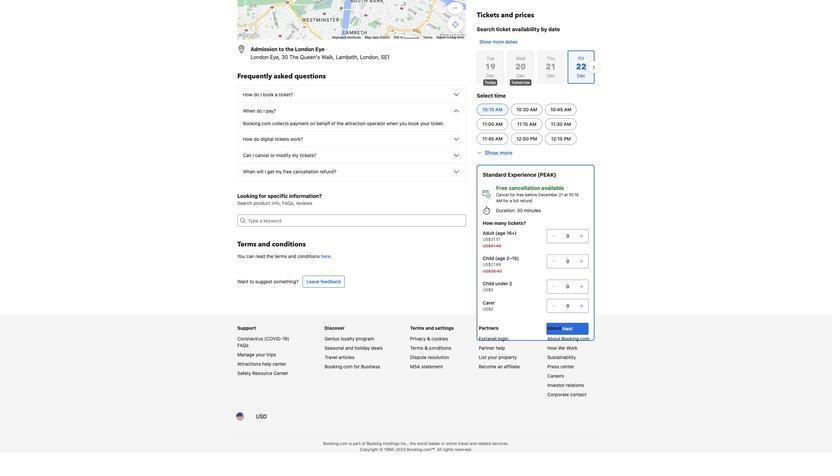 Task type: locate. For each thing, give the bounding box(es) containing it.
30 down full at the right
[[517, 208, 523, 213]]

when left pay?
[[243, 108, 256, 114]]

minutes
[[524, 208, 542, 213]]

1 horizontal spatial center
[[561, 364, 575, 370]]

reserved.
[[455, 448, 473, 453]]

coronavirus
[[238, 336, 263, 342]]

1 vertical spatial 21
[[559, 193, 564, 197]]

the inside admission to the london eye london eye, 30 the queen's walk, lambeth, london, se1
[[286, 46, 294, 52]]

se1
[[381, 54, 390, 60]]

terms for terms and settings
[[410, 326, 425, 331]]

1 horizontal spatial 30
[[517, 208, 523, 213]]

dec for 20
[[517, 73, 525, 78]]

1 horizontal spatial london
[[295, 46, 314, 52]]

usd
[[256, 414, 267, 420]]

2 vertical spatial do
[[254, 136, 260, 142]]

0 horizontal spatial london
[[251, 54, 269, 60]]

and for seasonal and holiday deals
[[346, 345, 354, 351]]

get
[[268, 169, 275, 175]]

conditions left the here at the bottom left of page
[[298, 254, 320, 259]]

free for cancellation
[[517, 193, 524, 197]]

information?
[[289, 193, 322, 199]]

how do i book a ticket?
[[243, 92, 293, 97]]

tickets? down work? at the top of the page
[[300, 153, 317, 158]]

msa statement
[[410, 364, 443, 370]]

do
[[254, 92, 260, 97], [257, 108, 262, 114], [254, 136, 260, 142]]

and right travel
[[470, 442, 477, 447]]

(age for 2–15)
[[496, 256, 506, 261]]

select
[[477, 93, 494, 99]]

am for 10:15 am
[[496, 107, 503, 112]]

tickets and prices
[[477, 11, 535, 20]]

resolution
[[428, 355, 449, 360]]

show down the '11:45 am' on the right of page
[[485, 150, 499, 156]]

am inside free cancellation available cancel for free before december 21 at 10:15 am for a full refund
[[497, 198, 503, 203]]

21 inside region
[[546, 62, 557, 72]]

12:00 pm
[[517, 136, 538, 142]]

1 horizontal spatial of
[[362, 442, 366, 447]]

a left full at the right
[[510, 198, 512, 203]]

show inside button
[[485, 150, 499, 156]]

&
[[427, 336, 431, 342], [425, 345, 428, 351]]

the
[[290, 54, 299, 60]]

10:30 am
[[517, 107, 538, 112]]

10:45
[[551, 107, 564, 112]]

1 vertical spatial more
[[500, 150, 513, 156]]

2 vertical spatial conditions
[[429, 345, 452, 351]]

1 vertical spatial us$0
[[483, 307, 494, 312]]

0 vertical spatial us$0
[[483, 288, 494, 293]]

for down cancel
[[504, 198, 509, 203]]

0 horizontal spatial 10:15
[[483, 107, 495, 112]]

0 horizontal spatial 30
[[282, 54, 288, 60]]

booking.com inside booking.com is part of booking holdings inc., the world leader in online travel and related services. copyright © 1996–2023 booking.com™. all rights reserved.
[[324, 442, 348, 447]]

how up can
[[243, 136, 253, 142]]

and down genius loyalty program
[[346, 345, 354, 351]]

am for 11:45 am
[[496, 136, 503, 142]]

faqs
[[238, 343, 249, 348]]

terms
[[275, 254, 287, 259]]

& up the terms & conditions link
[[427, 336, 431, 342]]

2 horizontal spatial dec
[[547, 73, 556, 78]]

to right want
[[250, 279, 254, 285]]

free inside dropdown button
[[283, 169, 292, 175]]

am right 11:00
[[496, 121, 503, 127]]

about left next
[[548, 326, 562, 331]]

pm right 12:15
[[564, 136, 571, 142]]

how down frequently
[[243, 92, 253, 97]]

0 vertical spatial help
[[496, 345, 506, 351]]

i for book
[[261, 92, 262, 97]]

am right 10:30
[[530, 107, 538, 112]]

1 vertical spatial my
[[276, 169, 282, 175]]

google image
[[239, 31, 261, 40]]

admission to the london eye london eye, 30 the queen's walk, lambeth, london, se1
[[251, 46, 390, 60]]

1 vertical spatial (age
[[496, 256, 506, 261]]

cancellation up before at the right top of page
[[509, 185, 541, 191]]

am for 11:30 am
[[564, 121, 572, 127]]

0 horizontal spatial book
[[263, 92, 274, 97]]

date
[[549, 26, 561, 32]]

i inside 'dropdown button'
[[261, 92, 262, 97]]

21 left at at the right top
[[559, 193, 564, 197]]

dec down thu
[[547, 73, 556, 78]]

0 vertical spatial to
[[279, 46, 284, 52]]

free up full at the right
[[517, 193, 524, 197]]

1 us$0 from the top
[[483, 288, 494, 293]]

2 0 from the top
[[567, 259, 570, 264]]

(age up us$27.69
[[496, 256, 506, 261]]

free inside free cancellation available cancel for free before december 21 at 10:15 am for a full refund
[[517, 193, 524, 197]]

how up the adult
[[483, 220, 493, 226]]

2 vertical spatial a
[[510, 198, 512, 203]]

before
[[526, 193, 538, 197]]

show up the tue
[[480, 39, 492, 45]]

0 vertical spatial 10:15
[[483, 107, 495, 112]]

refund?
[[320, 169, 337, 175]]

i right will
[[265, 169, 266, 175]]

map
[[365, 36, 372, 39]]

help up list your property
[[496, 345, 506, 351]]

free right get at top left
[[283, 169, 292, 175]]

when for when will i get my free cancellation refund?
[[243, 169, 256, 175]]

leave
[[307, 279, 320, 285]]

more left dates
[[493, 39, 504, 45]]

and for terms and conditions
[[258, 240, 271, 249]]

leader
[[429, 442, 441, 447]]

how inside 'dropdown button'
[[243, 92, 253, 97]]

booking.com for booking.com is part of booking holdings inc., the world leader in online travel and related services. copyright © 1996–2023 booking.com™. all rights reserved.
[[324, 442, 348, 447]]

0 vertical spatial my
[[292, 153, 299, 158]]

booking.com down 'when do i pay?'
[[243, 121, 271, 126]]

1 vertical spatial &
[[425, 345, 428, 351]]

want
[[238, 279, 249, 285]]

1 pm from the left
[[531, 136, 538, 142]]

read
[[256, 254, 265, 259]]

report a map error
[[437, 36, 465, 39]]

search down looking
[[238, 200, 253, 206]]

1 vertical spatial when
[[243, 169, 256, 175]]

sustainability link
[[548, 355, 577, 360]]

how left we
[[548, 345, 557, 351]]

i left pay?
[[264, 108, 265, 114]]

child inside "child under 2 us$0"
[[483, 281, 495, 287]]

book right you
[[409, 121, 419, 126]]

child for child under 2
[[483, 281, 495, 287]]

0 vertical spatial &
[[427, 336, 431, 342]]

how for how do i book a ticket?
[[243, 92, 253, 97]]

pm right 12:00
[[531, 136, 538, 142]]

0 vertical spatial when
[[243, 108, 256, 114]]

partner
[[479, 345, 495, 351]]

30 inside admission to the london eye london eye, 30 the queen's walk, lambeth, london, se1
[[282, 54, 288, 60]]

1 horizontal spatial pm
[[564, 136, 571, 142]]

terms for terms & conditions
[[410, 345, 424, 351]]

1 horizontal spatial 10:15
[[569, 193, 579, 197]]

the right inc.,
[[410, 442, 416, 447]]

am for 11:15 am
[[530, 121, 537, 127]]

0 vertical spatial about
[[548, 326, 562, 331]]

more
[[493, 39, 504, 45], [500, 150, 513, 156]]

3 0 from the top
[[567, 284, 570, 290]]

asked
[[274, 72, 293, 81]]

0 horizontal spatial a
[[275, 92, 278, 97]]

how for how do digital tickets work?
[[243, 136, 253, 142]]

usd button
[[252, 409, 271, 425]]

us$0
[[483, 288, 494, 293], [483, 307, 494, 312]]

0 vertical spatial child
[[483, 256, 495, 261]]

do up 'when do i pay?'
[[254, 92, 260, 97]]

free cancellation available cancel for free before december 21 at 10:15 am for a full refund
[[497, 185, 579, 203]]

help up safety resource center
[[262, 361, 272, 367]]

copyright
[[360, 448, 379, 453]]

relations
[[566, 383, 585, 388]]

0 horizontal spatial your
[[256, 352, 265, 358]]

how inside dropdown button
[[243, 136, 253, 142]]

list your property
[[479, 355, 517, 360]]

show for show more
[[485, 150, 499, 156]]

book up pay?
[[263, 92, 274, 97]]

child down 'us$36.43'
[[483, 281, 495, 287]]

carer
[[483, 300, 495, 306]]

0 vertical spatial cancellation
[[293, 169, 319, 175]]

ticket?
[[279, 92, 293, 97]]

of inside booking.com is part of booking holdings inc., the world leader in online travel and related services. copyright © 1996–2023 booking.com™. all rights reserved.
[[362, 442, 366, 447]]

how many tickets?
[[483, 220, 526, 226]]

booking.com for booking.com for business
[[325, 364, 353, 370]]

do left pay?
[[257, 108, 262, 114]]

1 when from the top
[[243, 108, 256, 114]]

us$0 up carer
[[483, 288, 494, 293]]

am right 11:45
[[496, 136, 503, 142]]

0 vertical spatial of
[[332, 121, 336, 126]]

next button
[[547, 323, 589, 335]]

how do digital tickets work? button
[[243, 135, 461, 143]]

1 dec from the left
[[487, 73, 495, 78]]

0 vertical spatial a
[[448, 36, 449, 39]]

0 vertical spatial search
[[477, 26, 495, 32]]

10:15 inside free cancellation available cancel for free before december 21 at 10:15 am for a full refund
[[569, 193, 579, 197]]

free
[[283, 169, 292, 175], [517, 193, 524, 197]]

2 about from the top
[[548, 336, 561, 342]]

your left ticket.
[[421, 121, 430, 126]]

1 vertical spatial search
[[238, 200, 253, 206]]

tickets? up 16+)
[[508, 220, 526, 226]]

your down partner help link
[[488, 355, 498, 360]]

2–15)
[[507, 256, 519, 261]]

1 vertical spatial free
[[517, 193, 524, 197]]

my right get at top left
[[276, 169, 282, 175]]

1 horizontal spatial free
[[517, 193, 524, 197]]

& down privacy & cookies link
[[425, 345, 428, 351]]

0 vertical spatial free
[[283, 169, 292, 175]]

booking.com left is
[[324, 442, 348, 447]]

work
[[567, 345, 578, 351]]

1 vertical spatial show
[[485, 150, 499, 156]]

map region
[[238, 0, 467, 40]]

next
[[563, 326, 573, 332]]

conditions
[[272, 240, 306, 249], [298, 254, 320, 259], [429, 345, 452, 351]]

1 horizontal spatial 21
[[559, 193, 564, 197]]

0 vertical spatial more
[[493, 39, 504, 45]]

show for show more dates
[[480, 39, 492, 45]]

1 child from the top
[[483, 256, 495, 261]]

and up ticket
[[501, 11, 514, 20]]

about up we
[[548, 336, 561, 342]]

dec up today
[[487, 73, 495, 78]]

am down time
[[496, 107, 503, 112]]

dec inside tue 19 dec today
[[487, 73, 495, 78]]

frequently
[[238, 72, 272, 81]]

terms left report at right top
[[424, 36, 433, 39]]

an
[[498, 364, 503, 370]]

0 for 2–15)
[[567, 259, 570, 264]]

part
[[353, 442, 361, 447]]

partner help link
[[479, 345, 506, 351]]

(age for 16+)
[[496, 230, 506, 236]]

10:15 am
[[483, 107, 503, 112]]

1 horizontal spatial help
[[496, 345, 506, 351]]

the up the
[[286, 46, 294, 52]]

1 vertical spatial help
[[262, 361, 272, 367]]

do for pay?
[[257, 108, 262, 114]]

us$0 down carer
[[483, 307, 494, 312]]

here
[[321, 254, 331, 259]]

and up the privacy & cookies
[[426, 326, 434, 331]]

terms down privacy
[[410, 345, 424, 351]]

to inside admission to the london eye london eye, 30 the queen's walk, lambeth, london, se1
[[279, 46, 284, 52]]

0 vertical spatial do
[[254, 92, 260, 97]]

0 vertical spatial (age
[[496, 230, 506, 236]]

how for how many tickets?
[[483, 220, 493, 226]]

frequently asked questions
[[238, 72, 326, 81]]

faqs,
[[282, 200, 295, 206]]

london down admission
[[251, 54, 269, 60]]

collects
[[272, 121, 289, 126]]

(peak)
[[538, 172, 557, 178]]

conditions up you can read the terms and conditions here .
[[272, 240, 306, 249]]

list
[[479, 355, 487, 360]]

2 us$0 from the top
[[483, 307, 494, 312]]

london up queen's
[[295, 46, 314, 52]]

manage your trips link
[[238, 352, 276, 358]]

cancel
[[497, 193, 509, 197]]

1 0 from the top
[[567, 233, 570, 239]]

1 vertical spatial tickets?
[[508, 220, 526, 226]]

center up 'center'
[[273, 361, 287, 367]]

do left digital on the top
[[254, 136, 260, 142]]

0 vertical spatial 30
[[282, 54, 288, 60]]

inc.,
[[401, 442, 409, 447]]

1 vertical spatial cancellation
[[509, 185, 541, 191]]

of right the part
[[362, 442, 366, 447]]

to up eye, at the top of page
[[279, 46, 284, 52]]

1 horizontal spatial cancellation
[[509, 185, 541, 191]]

on
[[310, 121, 316, 126]]

2 (age from the top
[[496, 256, 506, 261]]

i up 'when do i pay?'
[[261, 92, 262, 97]]

available
[[542, 185, 565, 191]]

0 horizontal spatial pm
[[531, 136, 538, 142]]

1 horizontal spatial book
[[409, 121, 419, 126]]

0 horizontal spatial tickets?
[[300, 153, 317, 158]]

0 horizontal spatial search
[[238, 200, 253, 206]]

1 (age from the top
[[496, 230, 506, 236]]

dec inside 'wed 20 dec tomorrow'
[[517, 73, 525, 78]]

you can read the terms and conditions here .
[[238, 254, 332, 259]]

a left map
[[448, 36, 449, 39]]

21 down thu
[[546, 62, 557, 72]]

30
[[282, 54, 288, 60], [517, 208, 523, 213]]

looking
[[238, 193, 258, 199]]

for left business
[[354, 364, 360, 370]]

for up the product
[[259, 193, 267, 199]]

1 vertical spatial about
[[548, 336, 561, 342]]

am right 10:45 at right
[[565, 107, 572, 112]]

30 left the
[[282, 54, 288, 60]]

terms up can
[[238, 240, 257, 249]]

0 horizontal spatial free
[[283, 169, 292, 175]]

terms up privacy
[[410, 326, 425, 331]]

1 vertical spatial child
[[483, 281, 495, 287]]

a left ticket? on the left
[[275, 92, 278, 97]]

conditions down cookies
[[429, 345, 452, 351]]

child up us$27.69
[[483, 256, 495, 261]]

of right behalf
[[332, 121, 336, 126]]

by
[[541, 26, 548, 32]]

1 horizontal spatial dec
[[517, 73, 525, 78]]

1 vertical spatial of
[[362, 442, 366, 447]]

1 vertical spatial book
[[409, 121, 419, 126]]

2 horizontal spatial your
[[488, 355, 498, 360]]

pm
[[531, 136, 538, 142], [564, 136, 571, 142]]

2 dec from the left
[[517, 73, 525, 78]]

can i cancel or modify my tickets?
[[243, 153, 317, 158]]

corporate
[[548, 392, 570, 398]]

something?
[[274, 279, 299, 285]]

0 vertical spatial conditions
[[272, 240, 306, 249]]

more inside button
[[493, 39, 504, 45]]

child for child (age 2–15)
[[483, 256, 495, 261]]

center down sustainability
[[561, 364, 575, 370]]

your up attractions help center link
[[256, 352, 265, 358]]

cancellation left refund?
[[293, 169, 319, 175]]

1 vertical spatial a
[[275, 92, 278, 97]]

terms & conditions link
[[410, 345, 452, 351]]

about booking.com
[[548, 336, 590, 342]]

do inside 'dropdown button'
[[254, 92, 260, 97]]

child inside child (age 2–15) us$27.69
[[483, 256, 495, 261]]

am down cancel
[[497, 198, 503, 203]]

keyboard shortcuts button
[[332, 35, 361, 40]]

2 pm from the left
[[564, 136, 571, 142]]

0 horizontal spatial of
[[332, 121, 336, 126]]

2 when from the top
[[243, 169, 256, 175]]

booking.com down travel articles link
[[325, 364, 353, 370]]

10:15 right at at the right top
[[569, 193, 579, 197]]

search down tickets
[[477, 26, 495, 32]]

1 vertical spatial 10:15
[[569, 193, 579, 197]]

more inside button
[[500, 150, 513, 156]]

my right modify
[[292, 153, 299, 158]]

the
[[286, 46, 294, 52], [337, 121, 344, 126], [267, 254, 274, 259], [410, 442, 416, 447]]

more down the '11:45 am' on the right of page
[[500, 150, 513, 156]]

0 horizontal spatial 21
[[546, 62, 557, 72]]

report
[[437, 36, 447, 39]]

(age inside the adult (age 16+) us$31.51
[[496, 230, 506, 236]]

1 horizontal spatial to
[[279, 46, 284, 52]]

1 vertical spatial do
[[257, 108, 262, 114]]

error
[[458, 36, 465, 39]]

booking.com up work
[[562, 336, 590, 342]]

0 horizontal spatial dec
[[487, 73, 495, 78]]

10:15 down select time
[[483, 107, 495, 112]]

am right the 11:30
[[564, 121, 572, 127]]

21 inside free cancellation available cancel for free before december 21 at 10:15 am for a full refund
[[559, 193, 564, 197]]

here link
[[321, 254, 331, 259]]

book
[[263, 92, 274, 97], [409, 121, 419, 126]]

tickets? inside dropdown button
[[300, 153, 317, 158]]

0 horizontal spatial help
[[262, 361, 272, 367]]

(age down many
[[496, 230, 506, 236]]

3 dec from the left
[[547, 73, 556, 78]]

when do i pay? button
[[243, 107, 461, 115]]

0 vertical spatial 21
[[546, 62, 557, 72]]

show inside button
[[480, 39, 492, 45]]

0 horizontal spatial to
[[250, 279, 254, 285]]

1 vertical spatial to
[[250, 279, 254, 285]]

1 about from the top
[[548, 326, 562, 331]]

when left will
[[243, 169, 256, 175]]

0 vertical spatial tickets?
[[300, 153, 317, 158]]

region
[[472, 48, 601, 86]]

2 child from the top
[[483, 281, 495, 287]]

terms and conditions
[[238, 240, 306, 249]]

and for tickets and prices
[[501, 11, 514, 20]]

(age inside child (age 2–15) us$27.69
[[496, 256, 506, 261]]

0 vertical spatial show
[[480, 39, 492, 45]]

and up read
[[258, 240, 271, 249]]

0 vertical spatial book
[[263, 92, 274, 97]]

0 horizontal spatial cancellation
[[293, 169, 319, 175]]

dec up tomorrow
[[517, 73, 525, 78]]

am right the "11:15"
[[530, 121, 537, 127]]

us$0 inside "child under 2 us$0"
[[483, 288, 494, 293]]

2 horizontal spatial a
[[510, 198, 512, 203]]

the left attraction
[[337, 121, 344, 126]]

when for when do i pay?
[[243, 108, 256, 114]]

and right the terms
[[288, 254, 296, 259]]

dispute
[[410, 355, 427, 360]]

& for privacy
[[427, 336, 431, 342]]



Task type: vqa. For each thing, say whether or not it's contained in the screenshot.


Task type: describe. For each thing, give the bounding box(es) containing it.
terms for terms and conditions
[[238, 240, 257, 249]]

specific
[[268, 193, 288, 199]]

conditions for terms and conditions
[[272, 240, 306, 249]]

booking.com for business link
[[325, 364, 381, 370]]

1 vertical spatial conditions
[[298, 254, 320, 259]]

investor relations
[[548, 383, 585, 388]]

how for how we work
[[548, 345, 557, 351]]

investor
[[548, 383, 565, 388]]

cancellation inside dropdown button
[[293, 169, 319, 175]]

attraction
[[345, 121, 366, 126]]

booking.com is part of booking holdings inc., the world leader in online travel and related services. copyright © 1996–2023 booking.com™. all rights reserved.
[[324, 442, 509, 453]]

lambeth,
[[336, 54, 359, 60]]

can i cancel or modify my tickets? button
[[243, 152, 461, 160]]

0 horizontal spatial my
[[276, 169, 282, 175]]

adult
[[483, 230, 495, 236]]

0 for 2
[[567, 284, 570, 290]]

.
[[331, 254, 332, 259]]

cancellation inside free cancellation available cancel for free before december 21 at 10:15 am for a full refund
[[509, 185, 541, 191]]

am for 11:00 am
[[496, 121, 503, 127]]

to for want
[[250, 279, 254, 285]]

0 for 16+)
[[567, 233, 570, 239]]

feedback
[[321, 279, 341, 285]]

travel articles
[[325, 355, 355, 360]]

19
[[486, 62, 496, 72]]

partner help
[[479, 345, 506, 351]]

help for attractions
[[262, 361, 272, 367]]

more for show more
[[500, 150, 513, 156]]

©2023
[[380, 36, 390, 39]]

0 vertical spatial london
[[295, 46, 314, 52]]

attractions help center
[[238, 361, 287, 367]]

about booking.com link
[[548, 336, 590, 342]]

a inside free cancellation available cancel for free before december 21 at 10:15 am for a full refund
[[510, 198, 512, 203]]

child under 2 us$0
[[483, 281, 513, 293]]

book inside how do i book a ticket? 'dropdown button'
[[263, 92, 274, 97]]

1 horizontal spatial tickets?
[[508, 220, 526, 226]]

holdings
[[383, 442, 400, 447]]

500 m button
[[392, 35, 422, 40]]

conditions for terms & conditions
[[429, 345, 452, 351]]

1 horizontal spatial your
[[421, 121, 430, 126]]

safety
[[238, 371, 251, 376]]

travel
[[325, 355, 338, 360]]

a inside 'dropdown button'
[[275, 92, 278, 97]]

search inside 'looking for specific information? search product info, faqs, reviews'
[[238, 200, 253, 206]]

duration:
[[497, 208, 516, 213]]

carer us$0
[[483, 300, 495, 312]]

1 horizontal spatial search
[[477, 26, 495, 32]]

the right read
[[267, 254, 274, 259]]

modify
[[276, 153, 291, 158]]

prices
[[515, 11, 535, 20]]

world
[[417, 442, 428, 447]]

your for manage your trips
[[256, 352, 265, 358]]

do for tickets
[[254, 136, 260, 142]]

pm for 12:00 pm
[[531, 136, 538, 142]]

your for list your property
[[488, 355, 498, 360]]

travel
[[459, 442, 469, 447]]

rights
[[443, 448, 454, 453]]

wed
[[516, 56, 526, 61]]

affiliate
[[505, 364, 520, 370]]

1 horizontal spatial a
[[448, 36, 449, 39]]

11:30 am
[[551, 121, 572, 127]]

i for get
[[265, 169, 266, 175]]

thu 21 dec
[[546, 56, 557, 78]]

attractions help center link
[[238, 361, 287, 367]]

pay?
[[266, 108, 276, 114]]

eye
[[316, 46, 325, 52]]

i right can
[[253, 153, 254, 158]]

and inside booking.com is part of booking holdings inc., the world leader in online travel and related services. copyright © 1996–2023 booking.com™. all rights reserved.
[[470, 442, 477, 447]]

login
[[498, 336, 509, 342]]

investor relations link
[[548, 383, 585, 388]]

©
[[380, 448, 383, 453]]

free for will
[[283, 169, 292, 175]]

booking.com for business
[[325, 364, 381, 370]]

16+)
[[507, 230, 517, 236]]

region containing 19
[[472, 48, 601, 86]]

eye,
[[270, 54, 280, 60]]

to for admission
[[279, 46, 284, 52]]

am for 10:45 am
[[565, 107, 572, 112]]

data
[[373, 36, 379, 39]]

today
[[485, 80, 496, 85]]

Type a keyword field
[[246, 215, 467, 227]]

booking.com collects payment on behalf of the attraction operator when you book your ticket.
[[243, 121, 445, 126]]

1 vertical spatial london
[[251, 54, 269, 60]]

extranet login link
[[479, 336, 509, 342]]

thu
[[547, 56, 556, 61]]

when will i get my free cancellation refund?
[[243, 169, 337, 175]]

ticket.
[[431, 121, 445, 126]]

queen's
[[300, 54, 320, 60]]

about for about
[[548, 326, 562, 331]]

digital
[[261, 136, 274, 142]]

pm for 12:15 pm
[[564, 136, 571, 142]]

us$0 inside carer us$0
[[483, 307, 494, 312]]

how do i book a ticket? button
[[243, 91, 461, 99]]

settings
[[436, 326, 454, 331]]

for inside 'looking for specific information? search product info, faqs, reviews'
[[259, 193, 267, 199]]

and for terms and settings
[[426, 326, 434, 331]]

4 0 from the top
[[567, 303, 570, 309]]

i for pay?
[[264, 108, 265, 114]]

map
[[450, 36, 457, 39]]

0 horizontal spatial center
[[273, 361, 287, 367]]

& for terms
[[425, 345, 428, 351]]

extranet
[[479, 336, 497, 342]]

dispute resolution
[[410, 355, 449, 360]]

do for book
[[254, 92, 260, 97]]

the inside booking.com is part of booking holdings inc., the world leader in online travel and related services. copyright © 1996–2023 booking.com™. all rights reserved.
[[410, 442, 416, 447]]

seasonal
[[325, 345, 344, 351]]

dec for 19
[[487, 73, 495, 78]]

(covid-
[[265, 336, 283, 342]]

london,
[[360, 54, 380, 60]]

tue
[[487, 56, 495, 61]]

tickets
[[275, 136, 289, 142]]

contact
[[571, 392, 587, 398]]

help for partner
[[496, 345, 506, 351]]

am for 10:30 am
[[530, 107, 538, 112]]

standard experience (peak)
[[483, 172, 557, 178]]

1 vertical spatial 30
[[517, 208, 523, 213]]

trips
[[267, 352, 276, 358]]

all
[[437, 448, 442, 453]]

related
[[478, 442, 491, 447]]

terms for the terms link
[[424, 36, 433, 39]]

extranet login
[[479, 336, 509, 342]]

december
[[539, 193, 558, 197]]

tickets
[[477, 11, 500, 20]]

more for show more dates
[[493, 39, 504, 45]]

info,
[[272, 200, 281, 206]]

booking.com for booking.com collects payment on behalf of the attraction operator when you book your ticket.
[[243, 121, 271, 126]]

about for about booking.com
[[548, 336, 561, 342]]

11:45 am
[[483, 136, 503, 142]]

show more dates button
[[477, 36, 521, 48]]

standard
[[483, 172, 507, 178]]

1 horizontal spatial my
[[292, 153, 299, 158]]

questions
[[295, 72, 326, 81]]

under
[[496, 281, 509, 287]]

press center link
[[548, 364, 575, 370]]

dec inside 'thu 21 dec'
[[547, 73, 556, 78]]

for up full at the right
[[511, 193, 516, 197]]



